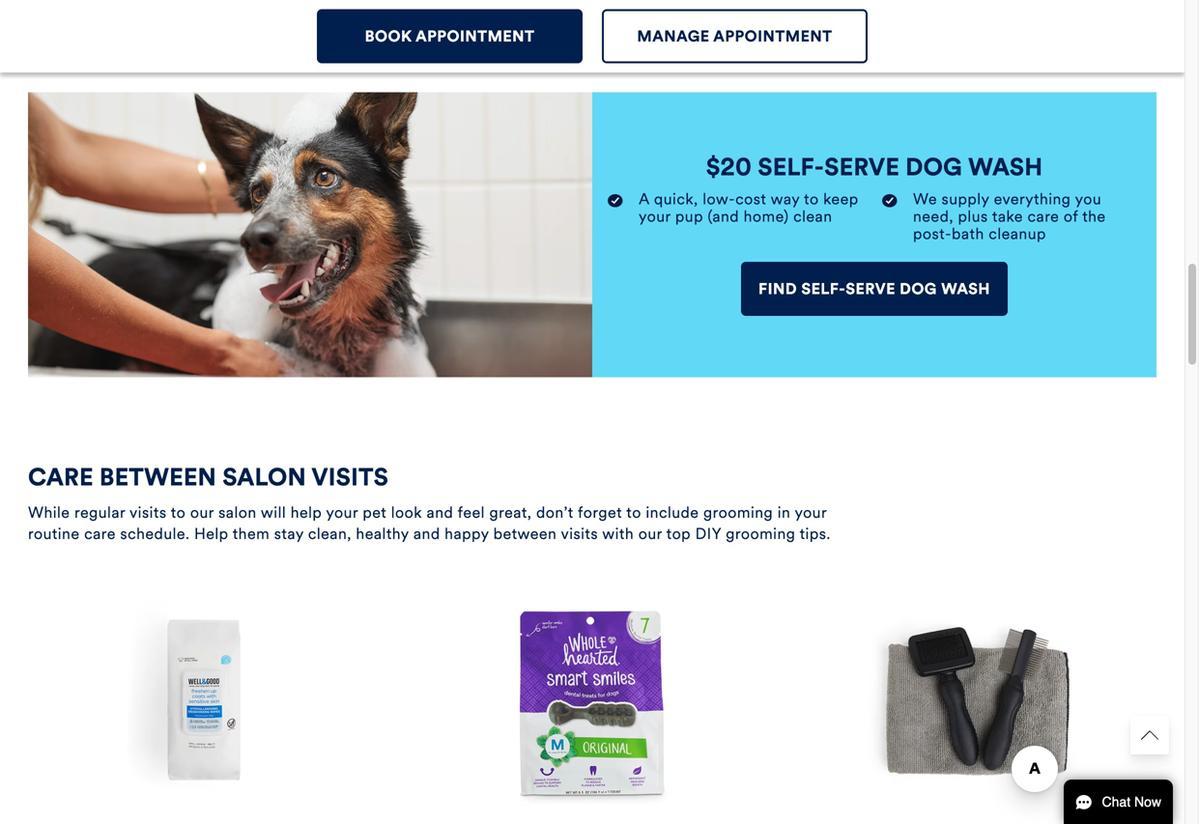 Task type: describe. For each thing, give the bounding box(es) containing it.
while regular visits to our salon will help your pet look and feel great, don't forget to include grooming in your routine care schedule. help them stay clean, healthy and happy between visits with our top diy grooming tips.
[[28, 503, 831, 544]]

clean
[[793, 207, 832, 226]]

serve
[[846, 279, 896, 298]]

care between salon visits
[[28, 462, 389, 492]]

them
[[233, 524, 270, 544]]

0 horizontal spatial visits
[[129, 503, 167, 522]]

to inside a quick, low-cost way to keep your pup (and home) clean
[[804, 189, 819, 209]]

low-
[[703, 189, 735, 209]]

find self-serve dog wash link
[[741, 262, 1008, 316]]

0 horizontal spatial your
[[326, 503, 358, 522]]

will
[[261, 503, 286, 522]]

don't
[[536, 503, 574, 522]]

need,
[[913, 207, 954, 226]]

in
[[778, 503, 791, 522]]

while
[[28, 503, 70, 522]]

routine
[[28, 524, 80, 544]]

find
[[759, 279, 797, 298]]

0 horizontal spatial to
[[171, 503, 186, 522]]

you
[[1075, 189, 1102, 209]]

(and
[[708, 207, 739, 226]]

$20 self-serve dog wash
[[706, 152, 1043, 182]]

cost
[[735, 189, 767, 209]]

forget
[[578, 503, 622, 522]]

your inside a quick, low-cost way to keep your pup (and home) clean
[[639, 207, 671, 226]]

manage
[[637, 27, 710, 46]]

healthy
[[356, 524, 409, 544]]

serve
[[824, 152, 900, 182]]

appointment
[[416, 27, 535, 46]]

of
[[1064, 207, 1078, 226]]

salon
[[218, 503, 257, 522]]

schedule.
[[120, 524, 190, 544]]

with
[[602, 524, 634, 544]]

supply
[[942, 189, 989, 209]]

pet
[[363, 503, 387, 522]]

we
[[913, 189, 937, 209]]

include
[[646, 503, 699, 522]]

1 horizontal spatial our
[[638, 524, 662, 544]]

visits
[[311, 462, 389, 492]]

dog
[[905, 152, 962, 182]]

clean,
[[308, 524, 352, 544]]

dog
[[900, 279, 937, 298]]

look
[[391, 503, 422, 522]]

book appointment
[[365, 27, 535, 46]]

2 horizontal spatial your
[[795, 503, 827, 522]]

everything
[[994, 189, 1071, 209]]



Task type: locate. For each thing, give the bounding box(es) containing it.
feel
[[458, 503, 485, 522]]

tips.
[[800, 524, 831, 544]]

find self-serve dog wash
[[759, 279, 990, 298]]

our left top at the bottom right
[[638, 524, 662, 544]]

a
[[639, 189, 650, 209]]

wash
[[968, 152, 1043, 182]]

help
[[291, 503, 322, 522]]

home)
[[744, 207, 789, 226]]

appointment
[[713, 27, 832, 46]]

cleanup
[[989, 224, 1046, 243]]

your
[[639, 207, 671, 226], [326, 503, 358, 522], [795, 503, 827, 522]]

plus
[[958, 207, 988, 226]]

between
[[493, 524, 557, 544]]

0 vertical spatial and
[[427, 503, 453, 522]]

1 vertical spatial our
[[638, 524, 662, 544]]

grooming up diy
[[703, 503, 773, 522]]

and down look
[[413, 524, 440, 544]]

0 vertical spatial our
[[190, 503, 214, 522]]

1 vertical spatial visits
[[561, 524, 598, 544]]

manage appointment
[[637, 27, 832, 46]]

grooming
[[703, 503, 773, 522], [726, 524, 796, 544]]

care
[[1028, 207, 1059, 226], [84, 524, 116, 544]]

manage appointment link
[[602, 9, 868, 63]]

grooming down in
[[726, 524, 796, 544]]

1 horizontal spatial visits
[[561, 524, 598, 544]]

book appointment link
[[317, 9, 583, 63]]

and left feel
[[427, 503, 453, 522]]

diy
[[695, 524, 721, 544]]

salon
[[222, 462, 306, 492]]

take
[[992, 207, 1023, 226]]

styled arrow button link
[[1130, 716, 1169, 755]]

wash
[[941, 279, 990, 298]]

your left pup
[[639, 207, 671, 226]]

self-
[[758, 152, 824, 182]]

to right way
[[804, 189, 819, 209]]

your up clean,
[[326, 503, 358, 522]]

1 horizontal spatial to
[[626, 503, 641, 522]]

visits down the forget
[[561, 524, 598, 544]]

2 horizontal spatial to
[[804, 189, 819, 209]]

our up the help
[[190, 503, 214, 522]]

stay
[[274, 524, 304, 544]]

and
[[427, 503, 453, 522], [413, 524, 440, 544]]

happy
[[445, 524, 489, 544]]

the
[[1082, 207, 1106, 226]]

way
[[771, 189, 800, 209]]

1 horizontal spatial care
[[1028, 207, 1059, 226]]

bath
[[952, 224, 984, 243]]

to up with
[[626, 503, 641, 522]]

0 vertical spatial visits
[[129, 503, 167, 522]]

care
[[28, 462, 93, 492]]

to
[[804, 189, 819, 209], [171, 503, 186, 522], [626, 503, 641, 522]]

scroll to top image
[[1141, 727, 1159, 744]]

1 horizontal spatial your
[[639, 207, 671, 226]]

1 vertical spatial and
[[413, 524, 440, 544]]

1 vertical spatial grooming
[[726, 524, 796, 544]]

0 vertical spatial grooming
[[703, 503, 773, 522]]

post-
[[913, 224, 952, 243]]

visits
[[129, 503, 167, 522], [561, 524, 598, 544]]

0 horizontal spatial our
[[190, 503, 214, 522]]

care left of
[[1028, 207, 1059, 226]]

great,
[[489, 503, 532, 522]]

to up schedule.
[[171, 503, 186, 522]]

keep
[[823, 189, 859, 209]]

pup
[[675, 207, 703, 226]]

our
[[190, 503, 214, 522], [638, 524, 662, 544]]

care down regular
[[84, 524, 116, 544]]

regular
[[74, 503, 125, 522]]

book
[[365, 27, 412, 46]]

0 vertical spatial care
[[1028, 207, 1059, 226]]

help
[[194, 524, 228, 544]]

self-
[[801, 279, 846, 298]]

we supply everything you need, plus take care of the post-bath cleanup
[[913, 189, 1106, 243]]

0 horizontal spatial care
[[84, 524, 116, 544]]

care inside while regular visits to our salon will help your pet look and feel great, don't forget to include grooming in your routine care schedule. help them stay clean, healthy and happy between visits with our top diy grooming tips.
[[84, 524, 116, 544]]

quick,
[[654, 189, 698, 209]]

a quick, low-cost way to keep your pup (and home) clean
[[639, 189, 859, 226]]

between
[[99, 462, 216, 492]]

$20
[[706, 152, 752, 182]]

visits up schedule.
[[129, 503, 167, 522]]

care inside the we supply everything you need, plus take care of the post-bath cleanup
[[1028, 207, 1059, 226]]

1 vertical spatial care
[[84, 524, 116, 544]]

your up tips. at the bottom right of the page
[[795, 503, 827, 522]]

top
[[666, 524, 691, 544]]



Task type: vqa. For each thing, say whether or not it's contained in the screenshot.
the topmost grooming
yes



